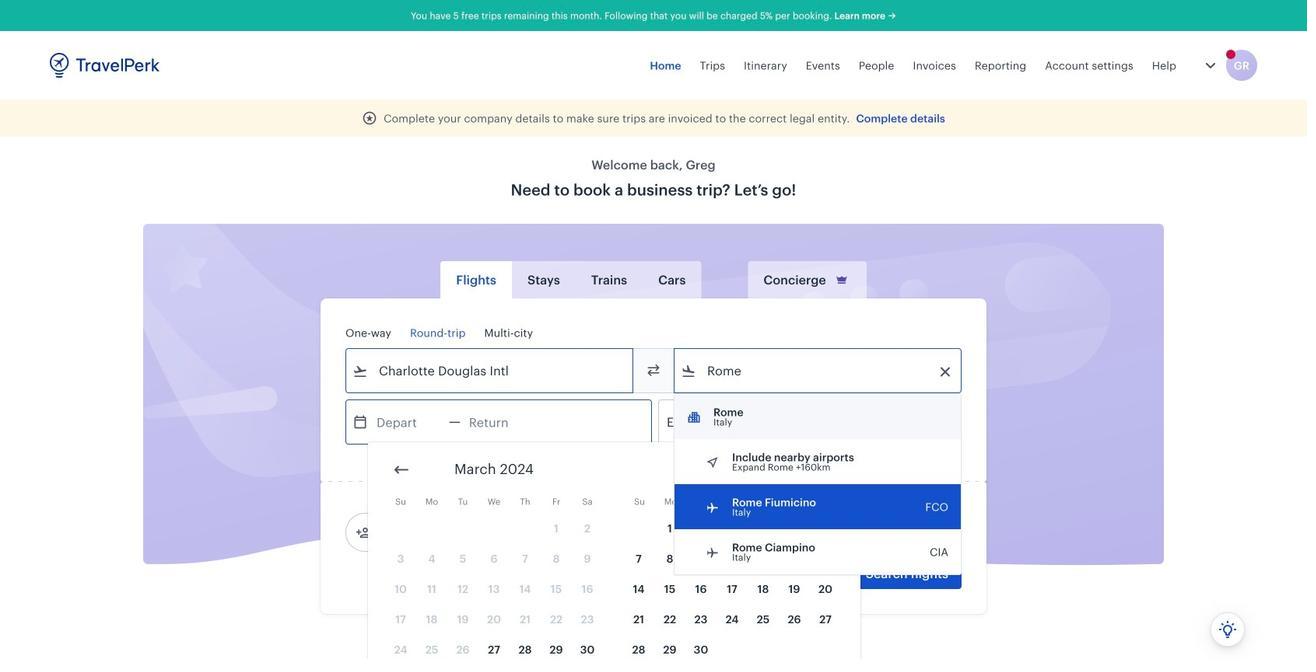 Task type: locate. For each thing, give the bounding box(es) containing it.
Return text field
[[461, 401, 541, 444]]

Add first traveler search field
[[371, 521, 533, 546]]

choose saturday, april 6, 2024 as your check-in date. it's available. image
[[811, 514, 840, 543]]

choose thursday, april 11, 2024 as your check-in date. it's available. image
[[749, 545, 778, 574]]

move forward to switch to the next month. image
[[817, 461, 836, 480]]

move backward to switch to the previous month. image
[[392, 461, 411, 480]]

choose tuesday, april 2, 2024 as your check-in date. it's available. image
[[686, 514, 716, 543]]

choose tuesday, april 9, 2024 as your check-in date. it's available. image
[[686, 545, 716, 574]]

choose thursday, april 4, 2024 as your check-in date. it's available. image
[[749, 514, 778, 543]]

Depart text field
[[368, 401, 449, 444]]

choose saturday, april 13, 2024 as your check-in date. it's available. image
[[811, 545, 840, 574]]



Task type: describe. For each thing, give the bounding box(es) containing it.
choose friday, april 12, 2024 as your check-in date. it's available. image
[[780, 545, 809, 574]]

To search field
[[696, 359, 941, 384]]

From search field
[[368, 359, 612, 384]]

calendar application
[[368, 443, 1307, 660]]

choose wednesday, april 3, 2024 as your check-in date. it's available. image
[[717, 514, 747, 543]]

choose wednesday, april 10, 2024 as your check-in date. it's available. image
[[717, 545, 747, 574]]

choose friday, april 5, 2024 as your check-in date. it's available. image
[[780, 514, 809, 543]]



